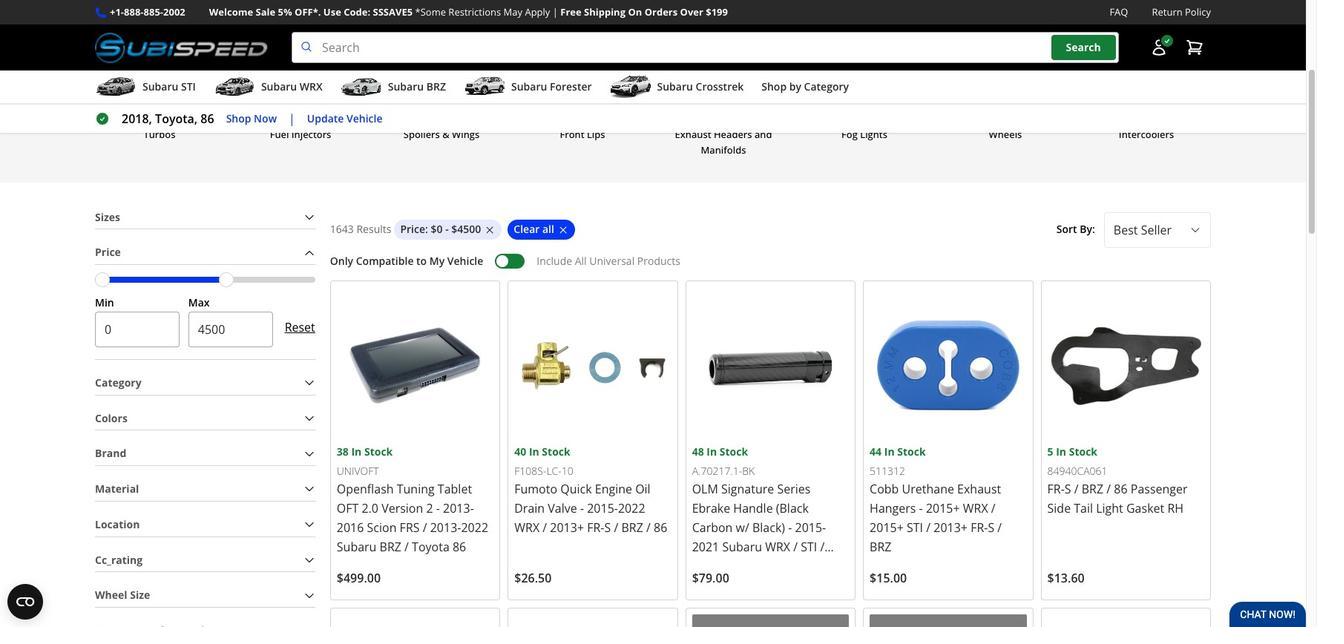 Task type: vqa. For each thing, say whether or not it's contained in the screenshot.
a subaru forester Thumbnail Image
yes



Task type: describe. For each thing, give the bounding box(es) containing it.
universal
[[590, 254, 635, 268]]

sti inside 44 in stock 511312 cobb urethane exhaust hangers - 2015+ wrx / 2015+ sti / 2013+ fr-s / brz
[[907, 520, 924, 536]]

subaru right a subaru forester thumbnail image
[[512, 80, 547, 94]]

bk
[[743, 464, 755, 478]]

maximum slider
[[219, 273, 234, 287]]

subaru brz button
[[341, 74, 446, 103]]

air oil separators
[[966, 40, 1046, 54]]

reset
[[285, 319, 315, 335]]

tail lights image
[[519, 0, 647, 34]]

$199
[[706, 5, 728, 19]]

0 horizontal spatial 2015+
[[870, 520, 904, 536]]

stock for bk
[[720, 445, 749, 459]]

sti inside dropdown button
[[181, 80, 196, 94]]

sizes
[[95, 210, 120, 224]]

$4500
[[452, 222, 481, 236]]

subispeed logo image
[[95, 32, 268, 63]]

search
[[1067, 40, 1102, 54]]

use
[[324, 5, 341, 19]]

brand button
[[95, 443, 315, 466]]

wrx inside subaru wrx dropdown button
[[300, 80, 323, 94]]

shop for shop by category
[[762, 80, 787, 94]]

version
[[382, 501, 423, 517]]

open widget image
[[7, 584, 43, 620]]

885-
[[144, 5, 163, 19]]

openflash tuning tablet oft 2.0 version 2 - 2013-2016 scion frs / 2013-2022 subaru brz / toyota 86 image
[[337, 287, 494, 444]]

series
[[778, 481, 811, 498]]

crosstrek inside subaru crosstrek 'dropdown button'
[[696, 80, 744, 94]]

oil inside button
[[1129, 40, 1141, 54]]

search input field
[[292, 32, 1120, 63]]

coilovers image
[[660, 0, 788, 34]]

button image
[[1151, 39, 1169, 57]]

subaru crosstrek button
[[610, 74, 744, 103]]

material button
[[95, 478, 315, 501]]

brz inside 44 in stock 511312 cobb urethane exhaust hangers - 2015+ wrx / 2015+ sti / 2013+ fr-s / brz
[[870, 539, 892, 556]]

location button
[[95, 514, 315, 536]]

crosstrek inside 48 in stock a.70217.1-bk olm signature series ebrake handle (black carbon w/ black) - 2015- 2021 subaru wrx / sti / 2013-2021 scion fr-s / subaru brz / toyota 86 / 2014-2018 forester / 2013- 2017 crosstrek
[[723, 617, 776, 627]]

quick
[[561, 481, 592, 498]]

orders
[[645, 5, 678, 19]]

exhaust headers and manifolds
[[675, 128, 773, 157]]

min
[[95, 296, 114, 310]]

colors button
[[95, 407, 315, 430]]

- inside 48 in stock a.70217.1-bk olm signature series ebrake handle (black carbon w/ black) - 2015- 2021 subaru wrx / sti / 2013-2021 scion fr-s / subaru brz / toyota 86 / 2014-2018 forester / 2013- 2017 crosstrek
[[789, 520, 793, 536]]

2015- inside 48 in stock a.70217.1-bk olm signature series ebrake handle (black carbon w/ black) - 2015- 2021 subaru wrx / sti / 2013-2021 scion fr-s / subaru brz / toyota 86 / 2014-2018 forester / 2013- 2017 crosstrek
[[796, 520, 827, 536]]

wrx inside 44 in stock 511312 cobb urethane exhaust hangers - 2015+ wrx / 2015+ sti / 2013+ fr-s / brz
[[964, 501, 989, 517]]

s inside the 40 in stock f108s-lc-10 fumoto quick engine oil drain valve - 2015-2022 wrx / 2013+ fr-s / brz / 86
[[605, 520, 611, 536]]

intercoolers image
[[1083, 68, 1211, 122]]

hangers
[[870, 501, 917, 517]]

headers
[[714, 128, 753, 141]]

oil inside button
[[981, 40, 994, 54]]

plug
[[244, 40, 263, 54]]

2022 inside the 40 in stock f108s-lc-10 fumoto quick engine oil drain valve - 2015-2022 wrx / 2013+ fr-s / brz / 86
[[618, 501, 646, 517]]

Select... button
[[1105, 212, 1212, 248]]

forester inside dropdown button
[[550, 80, 592, 94]]

all
[[575, 254, 587, 268]]

& for plug
[[266, 40, 273, 54]]

category button
[[95, 372, 315, 395]]

a subaru crosstrek thumbnail image image
[[610, 76, 652, 98]]

intercoolers
[[1120, 128, 1175, 141]]

forester inside 48 in stock a.70217.1-bk olm signature series ebrake handle (black carbon w/ black) - 2015- 2021 subaru wrx / sti / 2013-2021 scion fr-s / subaru brz / toyota 86 / 2014-2018 forester / 2013- 2017 crosstrek
[[754, 597, 800, 614]]

toyota inside 38 in stock univoft openflash tuning tablet oft 2.0 version 2 - 2013- 2016 scion frs / 2013-2022 subaru brz / toyota 86
[[412, 539, 450, 556]]

select... image
[[1190, 224, 1202, 236]]

- inside 44 in stock 511312 cobb urethane exhaust hangers - 2015+ wrx / 2015+ sti / 2013+ fr-s / brz
[[920, 501, 924, 517]]

fog
[[842, 128, 858, 141]]

a subaru wrx thumbnail image image
[[214, 76, 255, 98]]

return policy
[[1153, 5, 1212, 19]]

location
[[95, 517, 140, 531]]

return policy link
[[1153, 4, 1212, 20]]

colors
[[95, 411, 128, 425]]

update
[[307, 111, 344, 125]]

in for openflash
[[352, 445, 362, 459]]

category
[[805, 80, 849, 94]]

signature
[[722, 481, 775, 498]]

over
[[681, 5, 704, 19]]

by:
[[1081, 222, 1096, 236]]

2015- inside the 40 in stock f108s-lc-10 fumoto quick engine oil drain valve - 2015-2022 wrx / 2013+ fr-s / brz / 86
[[587, 501, 618, 517]]

exhaust inside exhaust headers and manifolds
[[675, 128, 712, 141]]

spoilers
[[404, 128, 440, 141]]

in for bk
[[707, 445, 717, 459]]

1643
[[330, 222, 354, 236]]

2013+ inside the 40 in stock f108s-lc-10 fumoto quick engine oil drain valve - 2015-2022 wrx / 2013+ fr-s / brz / 86
[[550, 520, 584, 536]]

86 right toyota,
[[201, 111, 214, 127]]

1643 results
[[330, 222, 392, 236]]

vehicle inside button
[[347, 111, 383, 125]]

on
[[628, 5, 642, 19]]

subaru wrx button
[[214, 74, 323, 103]]

86 inside the 40 in stock f108s-lc-10 fumoto quick engine oil drain valve - 2015-2022 wrx / 2013+ fr-s / brz / 86
[[654, 520, 668, 536]]

wrx inside the 40 in stock f108s-lc-10 fumoto quick engine oil drain valve - 2015-2022 wrx / 2013+ fr-s / brz / 86
[[515, 520, 540, 536]]

shipping
[[584, 5, 626, 19]]

air oil separators image
[[942, 0, 1070, 34]]

sticker fab front and rear 3d carbon fiber emblem overlays image
[[693, 615, 850, 627]]

subaru forester
[[512, 80, 592, 94]]

carbon
[[693, 520, 733, 536]]

lc-
[[547, 464, 562, 478]]

fumoto quick engine oil drain valve - 2015-2022 wrx / 2013+ fr-s / brz / 86 image
[[515, 287, 672, 444]]

1 vertical spatial vehicle
[[448, 254, 484, 268]]

+1-888-885-2002
[[110, 5, 185, 19]]

plug & play management image
[[237, 0, 365, 34]]

44 in stock 511312 cobb urethane exhaust hangers - 2015+ wrx / 2015+ sti / 2013+ fr-s / brz
[[870, 445, 1003, 556]]

$499.00
[[337, 570, 381, 587]]

lights
[[861, 128, 888, 141]]

faq link
[[1110, 4, 1129, 20]]

fumoto
[[515, 481, 558, 498]]

turbos button
[[95, 67, 224, 159]]

cobb urethane exhaust hangers - 2015+ wrx / 2015+ sti / 2013+ fr-s / brz image
[[870, 287, 1027, 444]]

fr-s / brz / 86 passenger side tail light gasket rh image
[[1048, 287, 1205, 444]]

subaru up 2018, toyota, 86
[[143, 80, 178, 94]]

stock for openflash
[[365, 445, 393, 459]]

fog lights button
[[800, 67, 930, 159]]

turbos image
[[96, 68, 223, 122]]

fuel injectors image
[[237, 68, 365, 122]]

$26.50
[[515, 570, 552, 587]]

fr- inside the 40 in stock f108s-lc-10 fumoto quick engine oil drain valve - 2015-2022 wrx / 2013+ fr-s / brz / 86
[[587, 520, 605, 536]]

exhaust inside 44 in stock 511312 cobb urethane exhaust hangers - 2015+ wrx / 2015+ sti / 2013+ fr-s / brz
[[958, 481, 1002, 498]]

may
[[504, 5, 523, 19]]

stock for lc-
[[542, 445, 571, 459]]

toyota inside 48 in stock a.70217.1-bk olm signature series ebrake handle (black carbon w/ black) - 2015- 2021 subaru wrx / sti / 2013-2021 scion fr-s / subaru brz / toyota 86 / 2014-2018 forester / 2013- 2017 crosstrek
[[768, 578, 805, 594]]

wheels
[[989, 128, 1023, 141]]

category
[[95, 376, 142, 390]]

light
[[1097, 501, 1124, 517]]

sizes button
[[95, 206, 315, 229]]

wheels image
[[942, 68, 1070, 122]]

gasket
[[1127, 501, 1165, 517]]

shop now link
[[226, 110, 277, 127]]

subaru crosstrek
[[658, 80, 744, 94]]

2013- down 2
[[430, 520, 461, 536]]

scion inside 38 in stock univoft openflash tuning tablet oft 2.0 version 2 - 2013- 2016 scion frs / 2013-2022 subaru brz / toyota 86
[[367, 520, 397, 536]]

clear
[[514, 222, 540, 236]]

fr- inside 44 in stock 511312 cobb urethane exhaust hangers - 2015+ wrx / 2015+ sti / 2013+ fr-s / brz
[[971, 520, 989, 536]]

$0
[[431, 222, 443, 236]]

lips
[[587, 128, 606, 141]]

exhaust headers and manifolds image
[[660, 68, 788, 122]]

catback exhausts image
[[96, 0, 223, 34]]

price
[[95, 245, 121, 259]]

a subaru forester thumbnail image image
[[464, 76, 506, 98]]

apply
[[525, 5, 550, 19]]

subaru down w/
[[723, 539, 763, 556]]

management
[[297, 40, 358, 54]]

subaru up now on the left
[[261, 80, 297, 94]]

brz inside the 40 in stock f108s-lc-10 fumoto quick engine oil drain valve - 2015-2022 wrx / 2013+ fr-s / brz / 86
[[622, 520, 644, 536]]

search button
[[1052, 35, 1117, 60]]

48
[[693, 445, 704, 459]]

brand
[[95, 446, 126, 461]]

now
[[254, 111, 277, 125]]

2002
[[163, 5, 185, 19]]

fuel
[[270, 128, 289, 141]]

2013- up sticker fab front and rear 3d carbon fiber emblem overlays image
[[811, 597, 842, 614]]

2013- up the 2014-
[[693, 559, 724, 575]]



Task type: locate. For each thing, give the bounding box(es) containing it.
sti
[[181, 80, 196, 94], [907, 520, 924, 536], [801, 539, 818, 556]]

brz inside dropdown button
[[427, 80, 446, 94]]

side
[[1048, 501, 1072, 517]]

1 vertical spatial toyota
[[768, 578, 805, 594]]

0 vertical spatial exhaust
[[675, 128, 712, 141]]

sssave5
[[373, 5, 413, 19]]

subaru inside 38 in stock univoft openflash tuning tablet oft 2.0 version 2 - 2013- 2016 scion frs / 2013-2022 subaru brz / toyota 86
[[337, 539, 377, 556]]

univoft
[[337, 464, 379, 478]]

1 horizontal spatial exhaust
[[958, 481, 1002, 498]]

oil left pans
[[1129, 40, 1141, 54]]

crosstrek
[[696, 80, 744, 94], [723, 617, 776, 627]]

exhaust right urethane
[[958, 481, 1002, 498]]

brz up the tail on the bottom
[[1082, 481, 1104, 498]]

shop left now on the left
[[226, 111, 251, 125]]

+1-888-885-2002 link
[[110, 4, 185, 20]]

crosstrek down 2018
[[723, 617, 776, 627]]

fr- inside 48 in stock a.70217.1-bk olm signature series ebrake handle (black carbon w/ black) - 2015- 2021 subaru wrx / sti / 2013-2021 scion fr-s / subaru brz / toyota 86 / 2014-2018 forester / 2013- 2017 crosstrek
[[787, 559, 804, 575]]

5 in from the left
[[1057, 445, 1067, 459]]

shop by category button
[[762, 74, 849, 103]]

1 horizontal spatial shop
[[762, 80, 787, 94]]

brz up spoilers & wings
[[427, 80, 446, 94]]

0 horizontal spatial sti
[[181, 80, 196, 94]]

stock inside 48 in stock a.70217.1-bk olm signature series ebrake handle (black carbon w/ black) - 2015- 2021 subaru wrx / sti / 2013-2021 scion fr-s / subaru brz / toyota 86 / 2014-2018 forester / 2013- 2017 crosstrek
[[720, 445, 749, 459]]

in inside 38 in stock univoft openflash tuning tablet oft 2.0 version 2 - 2013- 2016 scion frs / 2013-2022 subaru brz / toyota 86
[[352, 445, 362, 459]]

0 horizontal spatial 2021
[[693, 539, 720, 556]]

toyota
[[412, 539, 450, 556], [768, 578, 805, 594]]

front lips
[[560, 128, 606, 141]]

s inside 48 in stock a.70217.1-bk olm signature series ebrake handle (black carbon w/ black) - 2015- 2021 subaru wrx / sti / 2013-2021 scion fr-s / subaru brz / toyota 86 / 2014-2018 forester / 2013- 2017 crosstrek
[[804, 559, 810, 575]]

in right 44
[[885, 445, 895, 459]]

to
[[417, 254, 427, 268]]

1 vertical spatial sti
[[907, 520, 924, 536]]

a subaru sti thumbnail image image
[[95, 76, 137, 98]]

86 left 'carbon'
[[654, 520, 668, 536]]

shop for shop now
[[226, 111, 251, 125]]

oil pans button
[[1083, 0, 1212, 55]]

stock up univoft
[[365, 445, 393, 459]]

toyota down the frs
[[412, 539, 450, 556]]

0 vertical spatial 2022
[[618, 501, 646, 517]]

tail
[[1075, 501, 1094, 517]]

& left "wings"
[[443, 128, 450, 141]]

shop inside dropdown button
[[762, 80, 787, 94]]

price: $0 - $4500
[[401, 222, 481, 236]]

0 vertical spatial &
[[266, 40, 273, 54]]

0 horizontal spatial shop
[[226, 111, 251, 125]]

sti up toyota,
[[181, 80, 196, 94]]

2018, toyota, 86
[[122, 111, 214, 127]]

forester up "front"
[[550, 80, 592, 94]]

2 stock from the left
[[542, 445, 571, 459]]

update vehicle
[[307, 111, 383, 125]]

0 horizontal spatial toyota
[[412, 539, 450, 556]]

| up fuel injectors
[[289, 111, 295, 127]]

brz up 2018
[[735, 578, 757, 594]]

stock inside 44 in stock 511312 cobb urethane exhaust hangers - 2015+ wrx / 2015+ sti / 2013+ fr-s / brz
[[898, 445, 926, 459]]

wheel
[[95, 588, 127, 602]]

f108s-
[[515, 464, 547, 478]]

air oil separators button
[[942, 0, 1071, 55]]

olm signature series ebrake handle (black carbon w/ black) - 2015-2021 subaru wrx / sti / 2013-2021 scion fr-s / subaru brz / toyota 86 / 2014-2018 forester / 2013-2017 crosstrek image
[[693, 287, 850, 444]]

1 vertical spatial &
[[443, 128, 450, 141]]

0 vertical spatial shop
[[762, 80, 787, 94]]

2021 up 2018
[[724, 559, 751, 575]]

- right valve
[[581, 501, 584, 517]]

manifolds
[[701, 144, 747, 157]]

subaru right a subaru brz thumbnail image
[[388, 80, 424, 94]]

scion
[[367, 520, 397, 536], [754, 559, 783, 575]]

scion down 2.0
[[367, 520, 397, 536]]

1 vertical spatial 2015-
[[796, 520, 827, 536]]

openflash
[[337, 481, 394, 498]]

exhaust up manifolds
[[675, 128, 712, 141]]

oil pans image
[[1083, 0, 1211, 34]]

1 horizontal spatial forester
[[754, 597, 800, 614]]

stock for cobb
[[898, 445, 926, 459]]

oil inside the 40 in stock f108s-lc-10 fumoto quick engine oil drain valve - 2015-2022 wrx / 2013+ fr-s / brz / 86
[[636, 481, 651, 498]]

headlights image
[[378, 0, 506, 34]]

1 vertical spatial shop
[[226, 111, 251, 125]]

2021 down 'carbon'
[[693, 539, 720, 556]]

welcome sale 5% off*. use code: sssave5 *some restrictions may apply | free shipping on orders over $199
[[209, 5, 728, 19]]

0 vertical spatial 2015-
[[587, 501, 618, 517]]

passenger
[[1131, 481, 1188, 498]]

1 horizontal spatial &
[[443, 128, 450, 141]]

0 vertical spatial 2021
[[693, 539, 720, 556]]

2015+ down hangers
[[870, 520, 904, 536]]

brz up $15.00
[[870, 539, 892, 556]]

in right 38
[[352, 445, 362, 459]]

1 horizontal spatial scion
[[754, 559, 783, 575]]

1 vertical spatial 2022
[[461, 520, 489, 536]]

0 horizontal spatial oil
[[636, 481, 651, 498]]

0 vertical spatial sti
[[181, 80, 196, 94]]

0 vertical spatial |
[[553, 5, 558, 19]]

2017
[[693, 617, 720, 627]]

max
[[188, 296, 210, 310]]

compatible
[[356, 254, 414, 268]]

fr- inside 5 in stock 84940ca061 fr-s / brz / 86 passenger side tail light gasket rh
[[1048, 481, 1065, 498]]

air
[[966, 40, 979, 54]]

& left the play at the top left
[[266, 40, 273, 54]]

shop left by
[[762, 80, 787, 94]]

1 horizontal spatial vehicle
[[448, 254, 484, 268]]

2 2013+ from the left
[[934, 520, 968, 536]]

spoilers & wings image
[[378, 68, 506, 122]]

in right 5 at the right bottom of page
[[1057, 445, 1067, 459]]

clear all
[[514, 222, 555, 236]]

2
[[427, 501, 433, 517]]

restrictions
[[449, 5, 501, 19]]

in for lc-
[[529, 445, 540, 459]]

Max text field
[[188, 312, 273, 347]]

& for spoilers
[[443, 128, 450, 141]]

return
[[1153, 5, 1183, 19]]

black)
[[753, 520, 786, 536]]

2022 down engine
[[618, 501, 646, 517]]

86 down the tablet
[[453, 539, 466, 556]]

0 vertical spatial forester
[[550, 80, 592, 94]]

- down urethane
[[920, 501, 924, 517]]

2022 inside 38 in stock univoft openflash tuning tablet oft 2.0 version 2 - 2013- 2016 scion frs / 2013-2022 subaru brz / toyota 86
[[461, 520, 489, 536]]

- inside 38 in stock univoft openflash tuning tablet oft 2.0 version 2 - 2013- 2016 scion frs / 2013-2022 subaru brz / toyota 86
[[436, 501, 440, 517]]

4 stock from the left
[[898, 445, 926, 459]]

sti down (black
[[801, 539, 818, 556]]

1 in from the left
[[352, 445, 362, 459]]

2015+ down urethane
[[927, 501, 961, 517]]

1 horizontal spatial 2021
[[724, 559, 751, 575]]

sort by:
[[1057, 222, 1096, 236]]

spoilers & wings
[[404, 128, 480, 141]]

update vehicle button
[[307, 110, 383, 127]]

wheels button
[[942, 67, 1071, 159]]

2013+ down urethane
[[934, 520, 968, 536]]

include
[[537, 254, 573, 268]]

*some
[[415, 5, 446, 19]]

sort
[[1057, 222, 1078, 236]]

cc_rating button
[[95, 549, 315, 572]]

1 vertical spatial 2021
[[724, 559, 751, 575]]

2015- down (black
[[796, 520, 827, 536]]

888-
[[124, 5, 144, 19]]

w/
[[736, 520, 750, 536]]

1 horizontal spatial oil
[[981, 40, 994, 54]]

subaru right "a subaru crosstrek thumbnail image"
[[658, 80, 693, 94]]

86 inside 38 in stock univoft openflash tuning tablet oft 2.0 version 2 - 2013- 2016 scion frs / 2013-2022 subaru brz / toyota 86
[[453, 539, 466, 556]]

|
[[553, 5, 558, 19], [289, 111, 295, 127]]

cobb
[[870, 481, 899, 498]]

single disc clutches image
[[801, 0, 929, 34]]

stock inside 38 in stock univoft openflash tuning tablet oft 2.0 version 2 - 2013- 2016 scion frs / 2013-2022 subaru brz / toyota 86
[[365, 445, 393, 459]]

sticker fab sti ts jdm style front bumper pinstripe (yellow) - 2013-2021 scion fr-s / subaru brz / toyota 86 image
[[870, 615, 1027, 627]]

crosstrek down the search input field at the top of page
[[696, 80, 744, 94]]

| left free
[[553, 5, 558, 19]]

86 up light
[[1115, 481, 1128, 498]]

oil
[[981, 40, 994, 54], [1129, 40, 1141, 54], [636, 481, 651, 498]]

1 vertical spatial 2015+
[[870, 520, 904, 536]]

84940ca061
[[1048, 464, 1108, 478]]

3 in from the left
[[707, 445, 717, 459]]

ebrake
[[693, 501, 731, 517]]

1 vertical spatial exhaust
[[958, 481, 1002, 498]]

oil right engine
[[636, 481, 651, 498]]

$13.60
[[1048, 570, 1085, 587]]

only compatible to my vehicle
[[330, 254, 484, 268]]

stock for fr-
[[1070, 445, 1098, 459]]

catback exhausts
[[120, 40, 200, 54]]

1 stock from the left
[[365, 445, 393, 459]]

vehicle right my
[[448, 254, 484, 268]]

sti down hangers
[[907, 520, 924, 536]]

- right 2
[[436, 501, 440, 517]]

2013+
[[550, 520, 584, 536], [934, 520, 968, 536]]

1 horizontal spatial |
[[553, 5, 558, 19]]

vehicle down a subaru brz thumbnail image
[[347, 111, 383, 125]]

1 horizontal spatial sti
[[801, 539, 818, 556]]

5%
[[278, 5, 292, 19]]

511312
[[870, 464, 906, 478]]

in for fr-
[[1057, 445, 1067, 459]]

stock up 84940ca061
[[1070, 445, 1098, 459]]

0 horizontal spatial forester
[[550, 80, 592, 94]]

brz inside 48 in stock a.70217.1-bk olm signature series ebrake handle (black carbon w/ black) - 2015- 2021 subaru wrx / sti / 2013-2021 scion fr-s / subaru brz / toyota 86 / 2014-2018 forester / 2013- 2017 crosstrek
[[735, 578, 757, 594]]

Min text field
[[95, 312, 180, 347]]

1 vertical spatial forester
[[754, 597, 800, 614]]

toyota up sticker fab front and rear 3d carbon fiber emblem overlays image
[[768, 578, 805, 594]]

brz down engine
[[622, 520, 644, 536]]

injectors
[[292, 128, 331, 141]]

2018,
[[122, 111, 152, 127]]

0 horizontal spatial vehicle
[[347, 111, 383, 125]]

86 inside 5 in stock 84940ca061 fr-s / brz / 86 passenger side tail light gasket rh
[[1115, 481, 1128, 498]]

fuel injectors button
[[236, 67, 365, 159]]

material
[[95, 482, 139, 496]]

stock up lc-
[[542, 445, 571, 459]]

& inside button
[[443, 128, 450, 141]]

subaru inside 'dropdown button'
[[658, 80, 693, 94]]

86 inside 48 in stock a.70217.1-bk olm signature series ebrake handle (black carbon w/ black) - 2015- 2021 subaru wrx / sti / 2013-2021 scion fr-s / subaru brz / toyota 86 / 2014-2018 forester / 2013- 2017 crosstrek
[[808, 578, 822, 594]]

0 horizontal spatial exhaust
[[675, 128, 712, 141]]

0 horizontal spatial 2022
[[461, 520, 489, 536]]

exhaust
[[675, 128, 712, 141], [958, 481, 1002, 498]]

reset button
[[285, 310, 315, 345]]

subaru down 2016
[[337, 539, 377, 556]]

- inside the 40 in stock f108s-lc-10 fumoto quick engine oil drain valve - 2015-2022 wrx / 2013+ fr-s / brz / 86
[[581, 501, 584, 517]]

in inside 5 in stock 84940ca061 fr-s / brz / 86 passenger side tail light gasket rh
[[1057, 445, 1067, 459]]

2 horizontal spatial oil
[[1129, 40, 1141, 54]]

fog lights image
[[801, 68, 929, 122]]

cc_rating
[[95, 553, 143, 567]]

2022 down the tablet
[[461, 520, 489, 536]]

0 horizontal spatial &
[[266, 40, 273, 54]]

- down (black
[[789, 520, 793, 536]]

in right 48
[[707, 445, 717, 459]]

shop by category
[[762, 80, 849, 94]]

1 horizontal spatial 2015+
[[927, 501, 961, 517]]

1 horizontal spatial toyota
[[768, 578, 805, 594]]

spoilers & wings button
[[377, 67, 506, 159]]

front lips image
[[519, 68, 647, 122]]

shop
[[762, 80, 787, 94], [226, 111, 251, 125]]

s inside 5 in stock 84940ca061 fr-s / brz / 86 passenger side tail light gasket rh
[[1065, 481, 1072, 498]]

wrx inside 48 in stock a.70217.1-bk olm signature series ebrake handle (black carbon w/ black) - 2015- 2021 subaru wrx / sti / 2013-2021 scion fr-s / subaru brz / toyota 86 / 2014-2018 forester / 2013- 2017 crosstrek
[[766, 539, 791, 556]]

2013+ down valve
[[550, 520, 584, 536]]

1 2013+ from the left
[[550, 520, 584, 536]]

in for cobb
[[885, 445, 895, 459]]

1 vertical spatial scion
[[754, 559, 783, 575]]

0 horizontal spatial |
[[289, 111, 295, 127]]

5 stock from the left
[[1070, 445, 1098, 459]]

2 horizontal spatial sti
[[907, 520, 924, 536]]

2.0
[[362, 501, 379, 517]]

2 vertical spatial sti
[[801, 539, 818, 556]]

1 horizontal spatial 2022
[[618, 501, 646, 517]]

2014-
[[693, 597, 724, 614]]

brz down the frs
[[380, 539, 402, 556]]

in inside 48 in stock a.70217.1-bk olm signature series ebrake handle (black carbon w/ black) - 2015- 2021 subaru wrx / sti / 2013-2021 scion fr-s / subaru brz / toyota 86 / 2014-2018 forester / 2013- 2017 crosstrek
[[707, 445, 717, 459]]

sti inside 48 in stock a.70217.1-bk olm signature series ebrake handle (black carbon w/ black) - 2015- 2021 subaru wrx / sti / 2013-2021 scion fr-s / subaru brz / toyota 86 / 2014-2018 forester / 2013- 2017 crosstrek
[[801, 539, 818, 556]]

0 vertical spatial 2015+
[[927, 501, 961, 517]]

0 vertical spatial toyota
[[412, 539, 450, 556]]

oil right air
[[981, 40, 994, 54]]

0 vertical spatial scion
[[367, 520, 397, 536]]

/
[[1075, 481, 1079, 498], [1107, 481, 1112, 498], [992, 501, 996, 517], [423, 520, 427, 536], [543, 520, 547, 536], [614, 520, 619, 536], [647, 520, 651, 536], [927, 520, 931, 536], [998, 520, 1003, 536], [405, 539, 409, 556], [794, 539, 798, 556], [821, 539, 825, 556], [813, 559, 818, 575], [760, 578, 765, 594], [825, 578, 829, 594], [803, 597, 807, 614]]

2015- down engine
[[587, 501, 618, 517]]

& inside button
[[266, 40, 273, 54]]

subaru
[[143, 80, 178, 94], [261, 80, 297, 94], [388, 80, 424, 94], [512, 80, 547, 94], [658, 80, 693, 94], [337, 539, 377, 556], [723, 539, 763, 556], [693, 578, 732, 594]]

forester up sticker fab front and rear 3d carbon fiber emblem overlays image
[[754, 597, 800, 614]]

faq
[[1110, 5, 1129, 19]]

brz inside 5 in stock 84940ca061 fr-s / brz / 86 passenger side tail light gasket rh
[[1082, 481, 1104, 498]]

in inside 44 in stock 511312 cobb urethane exhaust hangers - 2015+ wrx / 2015+ sti / 2013+ fr-s / brz
[[885, 445, 895, 459]]

s inside 44 in stock 511312 cobb urethane exhaust hangers - 2015+ wrx / 2015+ sti / 2013+ fr-s / brz
[[989, 520, 995, 536]]

0 vertical spatial vehicle
[[347, 111, 383, 125]]

stock up bk
[[720, 445, 749, 459]]

4 in from the left
[[885, 445, 895, 459]]

3 stock from the left
[[720, 445, 749, 459]]

scion inside 48 in stock a.70217.1-bk olm signature series ebrake handle (black carbon w/ black) - 2015- 2021 subaru wrx / sti / 2013-2021 scion fr-s / subaru brz / toyota 86 / 2014-2018 forester / 2013- 2017 crosstrek
[[754, 559, 783, 575]]

0 vertical spatial crosstrek
[[696, 80, 744, 94]]

a subaru brz thumbnail image image
[[341, 76, 382, 98]]

1 horizontal spatial 2015-
[[796, 520, 827, 536]]

brz inside 38 in stock univoft openflash tuning tablet oft 2.0 version 2 - 2013- 2016 scion frs / 2013-2022 subaru brz / toyota 86
[[380, 539, 402, 556]]

minimum slider
[[95, 273, 110, 287]]

stock up 511312
[[898, 445, 926, 459]]

catback
[[120, 40, 156, 54]]

0 horizontal spatial 2015-
[[587, 501, 618, 517]]

in right 40
[[529, 445, 540, 459]]

by
[[790, 80, 802, 94]]

scion down black)
[[754, 559, 783, 575]]

2013+ inside 44 in stock 511312 cobb urethane exhaust hangers - 2015+ wrx / 2015+ sti / 2013+ fr-s / brz
[[934, 520, 968, 536]]

subaru up the 2014-
[[693, 578, 732, 594]]

stock inside the 40 in stock f108s-lc-10 fumoto quick engine oil drain valve - 2015-2022 wrx / 2013+ fr-s / brz / 86
[[542, 445, 571, 459]]

2016
[[337, 520, 364, 536]]

0 horizontal spatial 2013+
[[550, 520, 584, 536]]

1 vertical spatial crosstrek
[[723, 617, 776, 627]]

5
[[1048, 445, 1054, 459]]

- right '$0'
[[446, 222, 449, 236]]

1 horizontal spatial 2013+
[[934, 520, 968, 536]]

2013- down the tablet
[[443, 501, 474, 517]]

policy
[[1186, 5, 1212, 19]]

2021
[[693, 539, 720, 556], [724, 559, 751, 575]]

in inside the 40 in stock f108s-lc-10 fumoto quick engine oil drain valve - 2015-2022 wrx / 2013+ fr-s / brz / 86
[[529, 445, 540, 459]]

1 vertical spatial |
[[289, 111, 295, 127]]

0 horizontal spatial scion
[[367, 520, 397, 536]]

stock inside 5 in stock 84940ca061 fr-s / brz / 86 passenger side tail light gasket rh
[[1070, 445, 1098, 459]]

2 in from the left
[[529, 445, 540, 459]]

-
[[446, 222, 449, 236], [436, 501, 440, 517], [581, 501, 584, 517], [920, 501, 924, 517], [789, 520, 793, 536]]

86 up sticker fab front and rear 3d carbon fiber emblem overlays image
[[808, 578, 822, 594]]



